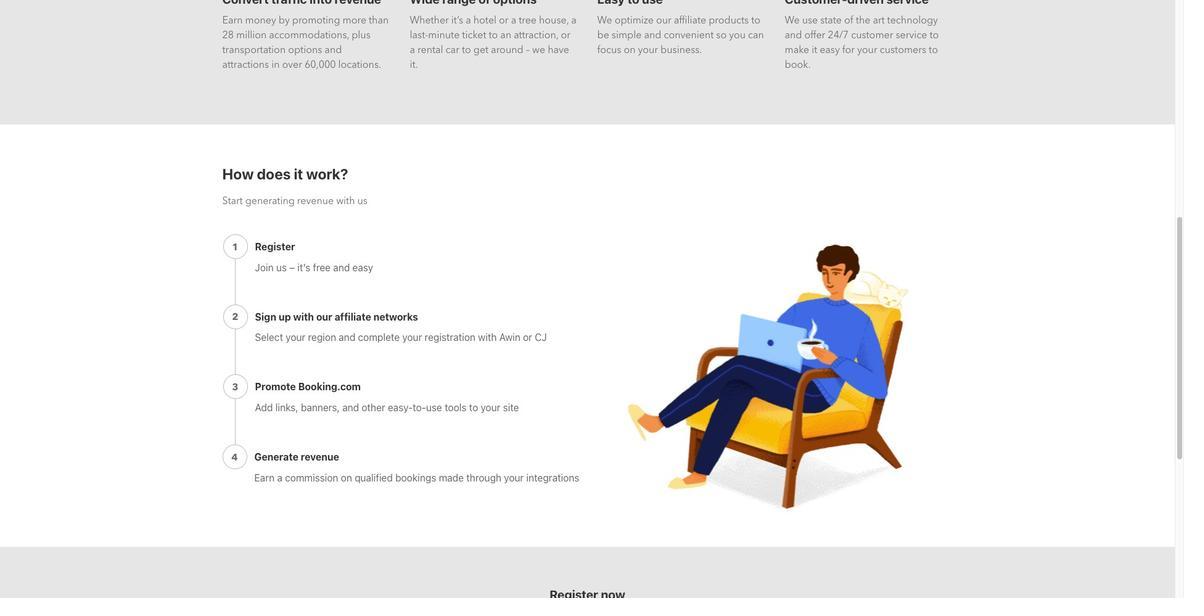 Task type: locate. For each thing, give the bounding box(es) containing it.
1 horizontal spatial use
[[803, 13, 818, 27]]

0 vertical spatial affiliate
[[674, 13, 707, 27]]

attraction,
[[514, 28, 559, 42]]

4
[[232, 451, 238, 464]]

sign up with our affiliate networks
[[255, 312, 418, 323]]

earn money by promoting more than 28 million accommodations, plus transportation options and attractions in over 60,000 locations.
[[222, 13, 389, 71]]

earn
[[222, 13, 243, 27], [255, 472, 275, 484]]

a down generate
[[277, 472, 283, 484]]

it right does
[[294, 165, 303, 182]]

to-
[[413, 402, 426, 413]]

we up make
[[785, 13, 800, 27]]

0 horizontal spatial easy
[[353, 262, 373, 273]]

affiliate up convenient
[[674, 13, 707, 27]]

attractions
[[222, 58, 269, 71]]

last-
[[410, 28, 429, 42]]

your inside we optimize our affiliate products to be simple and convenient so you can focus on your business.
[[638, 43, 659, 56]]

to
[[752, 13, 761, 27], [489, 28, 498, 42], [930, 28, 939, 42], [462, 43, 471, 56], [929, 43, 939, 56], [469, 402, 478, 413]]

1 horizontal spatial with
[[336, 194, 355, 208]]

0 horizontal spatial us
[[276, 262, 287, 273]]

to inside we optimize our affiliate products to be simple and convenient so you can focus on your business.
[[752, 13, 761, 27]]

0 vertical spatial us
[[358, 194, 368, 208]]

we use state of the art technology and offer 24/7 customer service to make it easy for your customers to book.
[[785, 13, 939, 71]]

we up be at the top
[[598, 13, 613, 27]]

free
[[313, 262, 331, 273]]

we optimize our affiliate products to be simple and convenient so you can focus on your business.
[[598, 13, 765, 56]]

so
[[717, 28, 727, 42]]

revenue
[[297, 194, 334, 208], [301, 452, 339, 463]]

the
[[856, 13, 871, 27]]

to up can
[[752, 13, 761, 27]]

0 vertical spatial it
[[812, 43, 818, 56]]

0 vertical spatial –
[[526, 43, 530, 56]]

business.
[[661, 43, 703, 56]]

how
[[222, 165, 254, 182]]

revenue up commission
[[301, 452, 339, 463]]

and down optimize
[[645, 28, 662, 42]]

a up it.
[[410, 43, 415, 56]]

affiliate up 'complete'
[[335, 312, 371, 323]]

easy right free
[[353, 262, 373, 273]]

0 vertical spatial it's
[[452, 13, 464, 27]]

tools
[[445, 402, 467, 413]]

your down customer
[[858, 43, 878, 56]]

earn up 28
[[222, 13, 243, 27]]

1 horizontal spatial easy
[[820, 43, 840, 56]]

locations.
[[339, 58, 381, 71]]

us
[[358, 194, 368, 208], [276, 262, 287, 273]]

with left awin
[[478, 332, 497, 343]]

it
[[812, 43, 818, 56], [294, 165, 303, 182]]

1 vertical spatial it
[[294, 165, 303, 182]]

minute
[[428, 28, 460, 42]]

0 horizontal spatial it's
[[298, 262, 311, 273]]

or
[[499, 13, 509, 27], [561, 28, 571, 42], [523, 332, 533, 343]]

2
[[232, 311, 239, 324]]

revenue down work?
[[297, 194, 334, 208]]

on down simple
[[624, 43, 636, 56]]

and up make
[[785, 28, 803, 42]]

with down work?
[[336, 194, 355, 208]]

add
[[255, 402, 273, 413]]

1 horizontal spatial on
[[624, 43, 636, 56]]

sign
[[255, 312, 276, 323]]

your left site
[[481, 402, 501, 413]]

use up offer
[[803, 13, 818, 27]]

commission
[[285, 472, 338, 484]]

0 horizontal spatial on
[[341, 472, 352, 484]]

ticket
[[462, 28, 487, 42]]

0 vertical spatial easy
[[820, 43, 840, 56]]

select
[[255, 332, 283, 343]]

and up 60,000
[[325, 43, 342, 56]]

and inside we optimize our affiliate products to be simple and convenient so you can focus on your business.
[[645, 28, 662, 42]]

1 horizontal spatial it's
[[452, 13, 464, 27]]

region
[[308, 332, 336, 343]]

1 horizontal spatial it
[[812, 43, 818, 56]]

earn for earn money by promoting more than 28 million accommodations, plus transportation options and attractions in over 60,000 locations.
[[222, 13, 243, 27]]

easy inside we use state of the art technology and offer 24/7 customer service to make it easy for your customers to book.
[[820, 43, 840, 56]]

earn down generate
[[255, 472, 275, 484]]

or up have
[[561, 28, 571, 42]]

our
[[657, 13, 672, 27], [316, 312, 333, 323]]

24/7
[[828, 28, 849, 42]]

use
[[803, 13, 818, 27], [426, 402, 442, 413]]

0 vertical spatial earn
[[222, 13, 243, 27]]

generate
[[255, 452, 299, 463]]

1 horizontal spatial our
[[657, 13, 672, 27]]

1 vertical spatial easy
[[353, 262, 373, 273]]

0 horizontal spatial we
[[598, 13, 613, 27]]

0 horizontal spatial use
[[426, 402, 442, 413]]

promote
[[255, 382, 296, 393]]

we inside we use state of the art technology and offer 24/7 customer service to make it easy for your customers to book.
[[785, 13, 800, 27]]

your down simple
[[638, 43, 659, 56]]

you
[[730, 28, 746, 42]]

0 vertical spatial with
[[336, 194, 355, 208]]

1 vertical spatial on
[[341, 472, 352, 484]]

0 horizontal spatial affiliate
[[335, 312, 371, 323]]

1 vertical spatial our
[[316, 312, 333, 323]]

and inside we use state of the art technology and offer 24/7 customer service to make it easy for your customers to book.
[[785, 28, 803, 42]]

it's up minute
[[452, 13, 464, 27]]

1 we from the left
[[598, 13, 613, 27]]

1 horizontal spatial affiliate
[[674, 13, 707, 27]]

we inside we optimize our affiliate products to be simple and convenient so you can focus on your business.
[[598, 13, 613, 27]]

join us – it's free and easy
[[255, 262, 373, 273]]

1 vertical spatial revenue
[[301, 452, 339, 463]]

customer
[[852, 28, 894, 42]]

on
[[624, 43, 636, 56], [341, 472, 352, 484]]

use inside we use state of the art technology and offer 24/7 customer service to make it easy for your customers to book.
[[803, 13, 818, 27]]

promote booking.com
[[255, 382, 361, 393]]

1 horizontal spatial –
[[526, 43, 530, 56]]

it down offer
[[812, 43, 818, 56]]

awin
[[500, 332, 521, 343]]

start
[[222, 194, 243, 208]]

and
[[645, 28, 662, 42], [785, 28, 803, 42], [325, 43, 342, 56], [333, 262, 350, 273], [339, 332, 356, 343], [343, 402, 359, 413]]

customers
[[880, 43, 927, 56]]

with
[[336, 194, 355, 208], [293, 312, 314, 323], [478, 332, 497, 343]]

0 horizontal spatial it
[[294, 165, 303, 182]]

1 vertical spatial it's
[[298, 262, 311, 273]]

2 horizontal spatial or
[[561, 28, 571, 42]]

1 vertical spatial us
[[276, 262, 287, 273]]

– left the we
[[526, 43, 530, 56]]

can
[[749, 28, 765, 42]]

to right car
[[462, 43, 471, 56]]

a up ticket
[[466, 13, 471, 27]]

our inside we optimize our affiliate products to be simple and convenient so you can focus on your business.
[[657, 13, 672, 27]]

1 horizontal spatial or
[[523, 332, 533, 343]]

or left the cj
[[523, 332, 533, 343]]

in
[[272, 58, 280, 71]]

0 vertical spatial on
[[624, 43, 636, 56]]

made
[[439, 472, 464, 484]]

0 vertical spatial our
[[657, 13, 672, 27]]

1 horizontal spatial we
[[785, 13, 800, 27]]

earn for earn a commission on qualified bookings made through your integrations
[[255, 472, 275, 484]]

our up convenient
[[657, 13, 672, 27]]

1 horizontal spatial earn
[[255, 472, 275, 484]]

0 horizontal spatial or
[[499, 13, 509, 27]]

and inside 'earn money by promoting more than 28 million accommodations, plus transportation options and attractions in over 60,000 locations.'
[[325, 43, 342, 56]]

with right up
[[293, 312, 314, 323]]

0 horizontal spatial earn
[[222, 13, 243, 27]]

house,
[[539, 13, 569, 27]]

use left tools
[[426, 402, 442, 413]]

generating
[[245, 194, 295, 208]]

1 vertical spatial earn
[[255, 472, 275, 484]]

it inside we use state of the art technology and offer 24/7 customer service to make it easy for your customers to book.
[[812, 43, 818, 56]]

1 horizontal spatial us
[[358, 194, 368, 208]]

it's
[[452, 13, 464, 27], [298, 262, 311, 273]]

we
[[598, 13, 613, 27], [785, 13, 800, 27]]

simple
[[612, 28, 642, 42]]

to left an
[[489, 28, 498, 42]]

or up an
[[499, 13, 509, 27]]

select your region and complete your registration with awin or cj
[[255, 332, 547, 343]]

easy down the 24/7
[[820, 43, 840, 56]]

it's left free
[[298, 262, 311, 273]]

your
[[638, 43, 659, 56], [858, 43, 878, 56], [286, 332, 306, 343], [403, 332, 422, 343], [481, 402, 501, 413], [504, 472, 524, 484]]

a
[[466, 13, 471, 27], [511, 13, 517, 27], [572, 13, 577, 27], [410, 43, 415, 56], [277, 472, 283, 484]]

on left qualified
[[341, 472, 352, 484]]

transportation
[[222, 43, 286, 56]]

1 vertical spatial with
[[293, 312, 314, 323]]

1 vertical spatial use
[[426, 402, 442, 413]]

earn inside 'earn money by promoting more than 28 million accommodations, plus transportation options and attractions in over 60,000 locations.'
[[222, 13, 243, 27]]

2 vertical spatial with
[[478, 332, 497, 343]]

bookings
[[396, 472, 437, 484]]

– down register
[[289, 262, 295, 273]]

whether
[[410, 13, 449, 27]]

our up region
[[316, 312, 333, 323]]

car
[[446, 43, 460, 56]]

offer
[[805, 28, 826, 42]]

2 we from the left
[[785, 13, 800, 27]]

integrations
[[527, 472, 580, 484]]

we for we use state of the art technology and offer 24/7 customer service to make it easy for your customers to book.
[[785, 13, 800, 27]]

around
[[491, 43, 524, 56]]

0 vertical spatial use
[[803, 13, 818, 27]]

0 horizontal spatial –
[[289, 262, 295, 273]]

technology
[[888, 13, 939, 27]]

a right house,
[[572, 13, 577, 27]]



Task type: vqa. For each thing, say whether or not it's contained in the screenshot.
left do
no



Task type: describe. For each thing, give the bounding box(es) containing it.
– inside 'whether it's a hotel or a tree house, a last-minute ticket to an attraction, or a rental car to get around – we have it.'
[[526, 43, 530, 56]]

over
[[282, 58, 302, 71]]

does
[[257, 165, 291, 182]]

register
[[255, 241, 295, 253]]

start generating revenue with us
[[222, 194, 368, 208]]

1
[[232, 241, 239, 254]]

we for we optimize our affiliate products to be simple and convenient so you can focus on your business.
[[598, 13, 613, 27]]

registration
[[425, 332, 476, 343]]

to right tools
[[469, 402, 478, 413]]

generate revenue
[[255, 452, 339, 463]]

million
[[236, 28, 267, 42]]

1 vertical spatial affiliate
[[335, 312, 371, 323]]

art
[[873, 13, 885, 27]]

on inside we optimize our affiliate products to be simple and convenient so you can focus on your business.
[[624, 43, 636, 56]]

by
[[279, 13, 290, 27]]

1 vertical spatial or
[[561, 28, 571, 42]]

2 vertical spatial or
[[523, 332, 533, 343]]

booking.com
[[298, 382, 361, 393]]

book.
[[785, 58, 811, 71]]

2 horizontal spatial with
[[478, 332, 497, 343]]

your right through
[[504, 472, 524, 484]]

complete
[[358, 332, 400, 343]]

your down networks on the bottom of page
[[403, 332, 422, 343]]

an
[[501, 28, 512, 42]]

0 horizontal spatial our
[[316, 312, 333, 323]]

0 horizontal spatial with
[[293, 312, 314, 323]]

other
[[362, 402, 385, 413]]

more
[[343, 13, 367, 27]]

service
[[896, 28, 928, 42]]

links,
[[276, 402, 298, 413]]

28
[[222, 28, 234, 42]]

optimize
[[615, 13, 654, 27]]

accommodations,
[[269, 28, 349, 42]]

options
[[288, 43, 322, 56]]

add links, banners, and other easy-to-use tools to your site
[[255, 402, 519, 413]]

work?
[[306, 165, 349, 182]]

60,000
[[305, 58, 336, 71]]

be
[[598, 28, 610, 42]]

a left tree
[[511, 13, 517, 27]]

whether it's a hotel or a tree house, a last-minute ticket to an attraction, or a rental car to get around – we have it.
[[410, 13, 577, 71]]

than
[[369, 13, 389, 27]]

earn a commission on qualified bookings made through your integrations
[[255, 472, 580, 484]]

promoting
[[292, 13, 340, 27]]

0 vertical spatial revenue
[[297, 194, 334, 208]]

plus
[[352, 28, 371, 42]]

of
[[845, 13, 854, 27]]

to right service
[[930, 28, 939, 42]]

networks
[[374, 312, 418, 323]]

money
[[245, 13, 276, 27]]

easy-
[[388, 402, 413, 413]]

it.
[[410, 58, 418, 71]]

hotel
[[474, 13, 497, 27]]

make
[[785, 43, 810, 56]]

3
[[232, 381, 239, 394]]

join
[[255, 262, 274, 273]]

and left other
[[343, 402, 359, 413]]

cj
[[535, 332, 547, 343]]

to right customers
[[929, 43, 939, 56]]

qualified
[[355, 472, 393, 484]]

up
[[279, 312, 291, 323]]

your down up
[[286, 332, 306, 343]]

and right free
[[333, 262, 350, 273]]

we
[[533, 43, 546, 56]]

0 vertical spatial or
[[499, 13, 509, 27]]

state
[[821, 13, 842, 27]]

focus
[[598, 43, 622, 56]]

it's inside 'whether it's a hotel or a tree house, a last-minute ticket to an attraction, or a rental car to get around – we have it.'
[[452, 13, 464, 27]]

products
[[709, 13, 749, 27]]

and down sign up with our affiliate networks
[[339, 332, 356, 343]]

your inside we use state of the art technology and offer 24/7 customer service to make it easy for your customers to book.
[[858, 43, 878, 56]]

get
[[474, 43, 489, 56]]

for
[[843, 43, 855, 56]]

banners,
[[301, 402, 340, 413]]

1 vertical spatial –
[[289, 262, 295, 273]]

have
[[548, 43, 570, 56]]

affiliate inside we optimize our affiliate products to be simple and convenient so you can focus on your business.
[[674, 13, 707, 27]]

how does it work?
[[222, 165, 349, 182]]

through
[[467, 472, 502, 484]]

convenient
[[664, 28, 714, 42]]

site
[[503, 402, 519, 413]]

rental
[[418, 43, 443, 56]]



